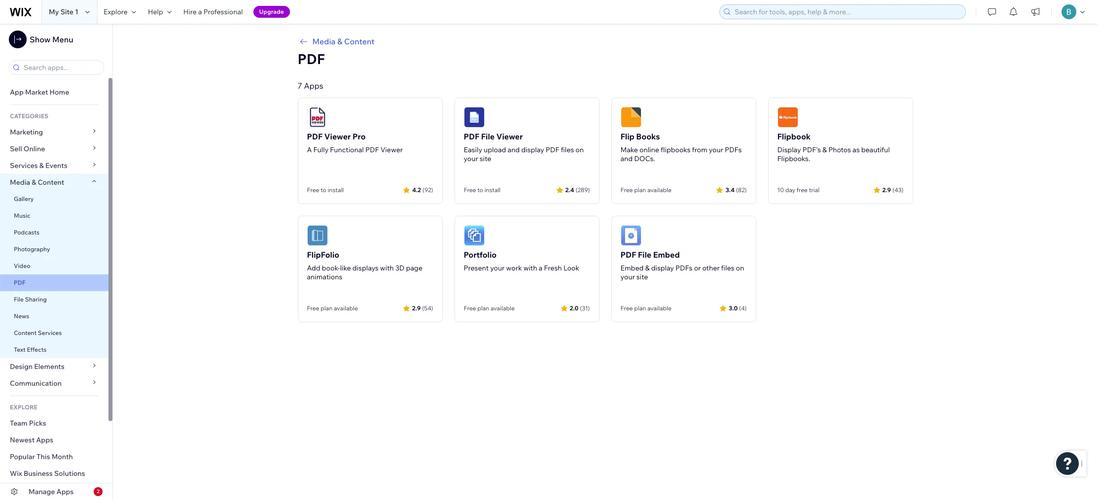 Task type: describe. For each thing, give the bounding box(es) containing it.
media inside sidebar element
[[10, 178, 30, 187]]

(54)
[[422, 305, 433, 312]]

popular this month link
[[0, 449, 109, 466]]

0 vertical spatial a
[[198, 7, 202, 16]]

1
[[75, 7, 78, 16]]

media & content inside sidebar element
[[10, 178, 64, 187]]

design elements link
[[0, 359, 109, 375]]

apps for newest apps
[[36, 436, 53, 445]]

show menu button
[[9, 31, 73, 48]]

2.9 for flipfolio
[[412, 305, 421, 312]]

(4)
[[739, 305, 747, 312]]

show
[[30, 35, 50, 44]]

flip books make online flipbooks from your pdfs and docs.
[[621, 132, 742, 163]]

plan for embed
[[634, 305, 646, 312]]

events
[[45, 161, 67, 170]]

free for pdf file embed
[[621, 305, 633, 312]]

with inside portfolio present your work with a fresh look
[[524, 264, 537, 273]]

fresh
[[544, 264, 562, 273]]

2 vertical spatial content
[[14, 330, 37, 337]]

online
[[24, 145, 45, 153]]

available for embed
[[648, 305, 672, 312]]

flipfolio logo image
[[307, 225, 328, 246]]

gallery link
[[0, 191, 109, 208]]

2.9 (43)
[[883, 186, 904, 194]]

available for your
[[491, 305, 515, 312]]

flipbook
[[778, 132, 811, 142]]

services & events
[[10, 161, 67, 170]]

professional
[[204, 7, 243, 16]]

10
[[778, 186, 784, 194]]

1 horizontal spatial viewer
[[381, 146, 403, 154]]

pdf file embed  logo image
[[621, 225, 642, 246]]

animations
[[307, 273, 343, 282]]

sharing
[[25, 296, 47, 303]]

gallery
[[14, 195, 34, 203]]

2.9 for flipbook
[[883, 186, 891, 194]]

pdfs inside flip books make online flipbooks from your pdfs and docs.
[[725, 146, 742, 154]]

site inside pdf file embed embed & display pdfs or other files on your site
[[637, 273, 648, 282]]

portfolio
[[464, 250, 497, 260]]

on inside pdf file embed embed & display pdfs or other files on your site
[[736, 264, 745, 273]]

make
[[621, 146, 638, 154]]

your inside pdf file viewer easily upload and display pdf files on your site
[[464, 154, 478, 163]]

flipfolio
[[307, 250, 339, 260]]

4.2 (92)
[[412, 186, 433, 194]]

0 vertical spatial media
[[312, 37, 336, 46]]

0 horizontal spatial media & content link
[[0, 174, 109, 191]]

docs.
[[635, 154, 655, 163]]

sell online link
[[0, 141, 109, 157]]

your inside flip books make online flipbooks from your pdfs and docs.
[[709, 146, 724, 154]]

month
[[52, 453, 73, 462]]

explore
[[10, 404, 37, 411]]

0 vertical spatial content
[[344, 37, 375, 46]]

3.0 (4)
[[729, 305, 747, 312]]

content services link
[[0, 325, 109, 342]]

flipfolio add book-like displays with 3d page animations
[[307, 250, 423, 282]]

Search for tools, apps, help & more... field
[[732, 5, 963, 19]]

newest
[[10, 436, 35, 445]]

available for book-
[[334, 305, 358, 312]]

2.0
[[570, 305, 579, 312]]

& inside flipbook display pdf's & photos as beautiful flipbooks.
[[823, 146, 827, 154]]

pdf inside sidebar element
[[14, 279, 25, 287]]

free for pdf file viewer
[[464, 186, 476, 194]]

hire
[[183, 7, 197, 16]]

online
[[640, 146, 659, 154]]

3d
[[395, 264, 405, 273]]

free plan available for embed
[[621, 305, 672, 312]]

3.4 (82)
[[726, 186, 747, 194]]

communication link
[[0, 375, 109, 392]]

0 horizontal spatial embed
[[621, 264, 644, 273]]

install for viewer
[[328, 186, 344, 194]]

on inside pdf file viewer easily upload and display pdf files on your site
[[576, 146, 584, 154]]

1 horizontal spatial media & content
[[312, 37, 375, 46]]

sidebar element
[[0, 24, 113, 501]]

displays
[[353, 264, 379, 273]]

0 vertical spatial embed
[[653, 250, 680, 260]]

trial
[[809, 186, 820, 194]]

music link
[[0, 208, 109, 224]]

2.4 (289)
[[566, 186, 590, 194]]

work
[[506, 264, 522, 273]]

effects
[[27, 346, 47, 354]]

as
[[853, 146, 860, 154]]

pdf viewer pro logo image
[[307, 107, 328, 128]]

10 day free trial
[[778, 186, 820, 194]]

with inside flipfolio add book-like displays with 3d page animations
[[380, 264, 394, 273]]

2
[[97, 489, 100, 495]]

manage
[[29, 488, 55, 497]]

pdf inside pdf file embed embed & display pdfs or other files on your site
[[621, 250, 636, 260]]

design
[[10, 363, 33, 371]]

beautiful
[[862, 146, 890, 154]]

files inside pdf file embed embed & display pdfs or other files on your site
[[721, 264, 735, 273]]

to for viewer
[[321, 186, 326, 194]]

sell online
[[10, 145, 45, 153]]

design elements
[[10, 363, 65, 371]]

fully
[[313, 146, 329, 154]]

services & events link
[[0, 157, 109, 174]]

market
[[25, 88, 48, 97]]

install for file
[[485, 186, 501, 194]]

explore
[[104, 7, 128, 16]]

photography link
[[0, 241, 109, 258]]

file sharing
[[14, 296, 47, 303]]

apps for 7 apps
[[304, 81, 323, 91]]

free for flipfolio
[[307, 305, 319, 312]]

my
[[49, 7, 59, 16]]

display inside pdf file viewer easily upload and display pdf files on your site
[[522, 146, 544, 154]]

(92)
[[423, 186, 433, 194]]

plan for your
[[478, 305, 489, 312]]

day
[[786, 186, 796, 194]]

site
[[60, 7, 73, 16]]

free
[[797, 186, 808, 194]]

podcasts
[[14, 229, 39, 236]]

1 vertical spatial content
[[38, 178, 64, 187]]

to for file
[[478, 186, 483, 194]]

like
[[340, 264, 351, 273]]

pdf link
[[0, 275, 109, 292]]



Task type: locate. For each thing, give the bounding box(es) containing it.
0 horizontal spatial display
[[522, 146, 544, 154]]

sell
[[10, 145, 22, 153]]

available for make
[[648, 186, 672, 194]]

and
[[508, 146, 520, 154], [621, 154, 633, 163]]

1 vertical spatial services
[[38, 330, 62, 337]]

0 horizontal spatial site
[[480, 154, 491, 163]]

plan for make
[[634, 186, 646, 194]]

0 horizontal spatial file
[[14, 296, 24, 303]]

on
[[576, 146, 584, 154], [736, 264, 745, 273]]

content services
[[14, 330, 62, 337]]

menu
[[52, 35, 73, 44]]

news
[[14, 313, 29, 320]]

0 horizontal spatial free to install
[[307, 186, 344, 194]]

1 horizontal spatial apps
[[57, 488, 74, 497]]

files inside pdf file viewer easily upload and display pdf files on your site
[[561, 146, 574, 154]]

2 install from the left
[[485, 186, 501, 194]]

wix business solutions link
[[0, 466, 109, 482]]

files
[[561, 146, 574, 154], [721, 264, 735, 273]]

book-
[[322, 264, 340, 273]]

display right upload
[[522, 146, 544, 154]]

newest apps
[[10, 436, 53, 445]]

your left work
[[490, 264, 505, 273]]

(82)
[[736, 186, 747, 194]]

0 vertical spatial pdfs
[[725, 146, 742, 154]]

1 vertical spatial embed
[[621, 264, 644, 273]]

7
[[298, 81, 302, 91]]

0 horizontal spatial on
[[576, 146, 584, 154]]

0 horizontal spatial apps
[[36, 436, 53, 445]]

site down pdf file embed  logo
[[637, 273, 648, 282]]

3.0
[[729, 305, 738, 312]]

flipbook logo image
[[778, 107, 798, 128]]

1 horizontal spatial content
[[38, 178, 64, 187]]

1 horizontal spatial media & content link
[[298, 36, 913, 47]]

business
[[24, 470, 53, 478]]

free plan available
[[621, 186, 672, 194], [307, 305, 358, 312], [464, 305, 515, 312], [621, 305, 672, 312]]

1 horizontal spatial a
[[539, 264, 543, 273]]

flipbooks.
[[778, 154, 811, 163]]

file
[[481, 132, 495, 142], [638, 250, 652, 260], [14, 296, 24, 303]]

free plan available for book-
[[307, 305, 358, 312]]

and right upload
[[508, 146, 520, 154]]

your right from
[[709, 146, 724, 154]]

apps up this
[[36, 436, 53, 445]]

flip
[[621, 132, 635, 142]]

1 vertical spatial apps
[[36, 436, 53, 445]]

portfolio present your work with a fresh look
[[464, 250, 580, 273]]

files right the other
[[721, 264, 735, 273]]

text effects link
[[0, 342, 109, 359]]

free down present
[[464, 305, 476, 312]]

free plan available for make
[[621, 186, 672, 194]]

pdf file viewer easily upload and display pdf files on your site
[[464, 132, 584, 163]]

1 vertical spatial a
[[539, 264, 543, 273]]

flip books logo image
[[621, 107, 642, 128]]

and inside flip books make online flipbooks from your pdfs and docs.
[[621, 154, 633, 163]]

file inside file sharing link
[[14, 296, 24, 303]]

2 free to install from the left
[[464, 186, 501, 194]]

install down upload
[[485, 186, 501, 194]]

file down pdf file embed  logo
[[638, 250, 652, 260]]

install down the functional
[[328, 186, 344, 194]]

on up 2.4 (289)
[[576, 146, 584, 154]]

0 horizontal spatial media
[[10, 178, 30, 187]]

hire a professional link
[[177, 0, 249, 24]]

available down the animations
[[334, 305, 358, 312]]

2 vertical spatial file
[[14, 296, 24, 303]]

1 vertical spatial on
[[736, 264, 745, 273]]

media up gallery
[[10, 178, 30, 187]]

0 vertical spatial on
[[576, 146, 584, 154]]

2 horizontal spatial apps
[[304, 81, 323, 91]]

1 horizontal spatial media
[[312, 37, 336, 46]]

1 horizontal spatial pdfs
[[725, 146, 742, 154]]

available down work
[[491, 305, 515, 312]]

(289)
[[576, 186, 590, 194]]

1 vertical spatial media & content
[[10, 178, 64, 187]]

to down fully
[[321, 186, 326, 194]]

communication
[[10, 379, 63, 388]]

or
[[694, 264, 701, 273]]

files up 2.4
[[561, 146, 574, 154]]

available down docs.
[[648, 186, 672, 194]]

a left fresh
[[539, 264, 543, 273]]

wix business solutions
[[10, 470, 85, 478]]

other
[[703, 264, 720, 273]]

0 vertical spatial media & content link
[[298, 36, 913, 47]]

free down 'make'
[[621, 186, 633, 194]]

video
[[14, 262, 30, 270]]

your inside portfolio present your work with a fresh look
[[490, 264, 505, 273]]

categories
[[10, 112, 48, 120]]

app
[[10, 88, 24, 97]]

1 horizontal spatial free to install
[[464, 186, 501, 194]]

file inside pdf file embed embed & display pdfs or other files on your site
[[638, 250, 652, 260]]

photography
[[14, 246, 50, 253]]

a right hire
[[198, 7, 202, 16]]

flipbooks
[[661, 146, 691, 154]]

upgrade button
[[253, 6, 290, 18]]

portfolio logo image
[[464, 225, 485, 246]]

a inside portfolio present your work with a fresh look
[[539, 264, 543, 273]]

services down news link
[[38, 330, 62, 337]]

2 horizontal spatial viewer
[[497, 132, 523, 142]]

manage apps
[[29, 488, 74, 497]]

0 vertical spatial media & content
[[312, 37, 375, 46]]

2 vertical spatial apps
[[57, 488, 74, 497]]

file for embed
[[638, 250, 652, 260]]

2 with from the left
[[524, 264, 537, 273]]

0 vertical spatial apps
[[304, 81, 323, 91]]

viewer right the functional
[[381, 146, 403, 154]]

free down the animations
[[307, 305, 319, 312]]

news link
[[0, 308, 109, 325]]

0 horizontal spatial install
[[328, 186, 344, 194]]

display inside pdf file embed embed & display pdfs or other files on your site
[[651, 264, 674, 273]]

1 vertical spatial file
[[638, 250, 652, 260]]

with
[[380, 264, 394, 273], [524, 264, 537, 273]]

display
[[778, 146, 801, 154]]

popular
[[10, 453, 35, 462]]

(43)
[[893, 186, 904, 194]]

plan for book-
[[321, 305, 333, 312]]

marketing link
[[0, 124, 109, 141]]

with right work
[[524, 264, 537, 273]]

viewer up the functional
[[324, 132, 351, 142]]

1 vertical spatial files
[[721, 264, 735, 273]]

0 horizontal spatial with
[[380, 264, 394, 273]]

pdf file viewer logo image
[[464, 107, 485, 128]]

with left 3d
[[380, 264, 394, 273]]

photos
[[829, 146, 851, 154]]

free to install down fully
[[307, 186, 344, 194]]

viewer up upload
[[497, 132, 523, 142]]

1 horizontal spatial 2.9
[[883, 186, 891, 194]]

elements
[[34, 363, 65, 371]]

0 horizontal spatial viewer
[[324, 132, 351, 142]]

1 vertical spatial 2.9
[[412, 305, 421, 312]]

free down easily
[[464, 186, 476, 194]]

a
[[307, 146, 312, 154]]

pdf's
[[803, 146, 821, 154]]

2.9 (54)
[[412, 305, 433, 312]]

2.9 left (43)
[[883, 186, 891, 194]]

2.0 (31)
[[570, 305, 590, 312]]

my site 1
[[49, 7, 78, 16]]

1 to from the left
[[321, 186, 326, 194]]

show menu
[[30, 35, 73, 44]]

free right (31)
[[621, 305, 633, 312]]

books
[[637, 132, 660, 142]]

your down pdf file embed  logo
[[621, 273, 635, 282]]

free to install for viewer
[[307, 186, 344, 194]]

& inside pdf file embed embed & display pdfs or other files on your site
[[645, 264, 650, 273]]

1 horizontal spatial files
[[721, 264, 735, 273]]

services down sell online
[[10, 161, 38, 170]]

free for portfolio
[[464, 305, 476, 312]]

free to install
[[307, 186, 344, 194], [464, 186, 501, 194]]

app market home
[[10, 88, 69, 97]]

1 install from the left
[[328, 186, 344, 194]]

1 horizontal spatial file
[[481, 132, 495, 142]]

0 horizontal spatial content
[[14, 330, 37, 337]]

0 vertical spatial file
[[481, 132, 495, 142]]

display left or
[[651, 264, 674, 273]]

0 horizontal spatial and
[[508, 146, 520, 154]]

2 horizontal spatial content
[[344, 37, 375, 46]]

functional
[[330, 146, 364, 154]]

free down a
[[307, 186, 319, 194]]

help
[[148, 7, 163, 16]]

1 horizontal spatial site
[[637, 273, 648, 282]]

1 horizontal spatial and
[[621, 154, 633, 163]]

pdf file embed embed & display pdfs or other files on your site
[[621, 250, 745, 282]]

file inside pdf file viewer easily upload and display pdf files on your site
[[481, 132, 495, 142]]

1 horizontal spatial on
[[736, 264, 745, 273]]

site inside pdf file viewer easily upload and display pdf files on your site
[[480, 154, 491, 163]]

0 vertical spatial display
[[522, 146, 544, 154]]

file up upload
[[481, 132, 495, 142]]

present
[[464, 264, 489, 273]]

1 horizontal spatial to
[[478, 186, 483, 194]]

viewer inside pdf file viewer easily upload and display pdf files on your site
[[497, 132, 523, 142]]

site
[[480, 154, 491, 163], [637, 273, 648, 282]]

file for viewer
[[481, 132, 495, 142]]

music
[[14, 212, 30, 220]]

viewer
[[324, 132, 351, 142], [497, 132, 523, 142], [381, 146, 403, 154]]

free to install for file
[[464, 186, 501, 194]]

Search apps... field
[[21, 61, 101, 74]]

media
[[312, 37, 336, 46], [10, 178, 30, 187]]

pdfs inside pdf file embed embed & display pdfs or other files on your site
[[676, 264, 693, 273]]

apps down solutions
[[57, 488, 74, 497]]

and left docs.
[[621, 154, 633, 163]]

1 horizontal spatial install
[[485, 186, 501, 194]]

free for pdf viewer pro
[[307, 186, 319, 194]]

1 free to install from the left
[[307, 186, 344, 194]]

your inside pdf file embed embed & display pdfs or other files on your site
[[621, 273, 635, 282]]

1 vertical spatial media
[[10, 178, 30, 187]]

available down pdf file embed embed & display pdfs or other files on your site
[[648, 305, 672, 312]]

wix
[[10, 470, 22, 478]]

pdfs right from
[[725, 146, 742, 154]]

team picks link
[[0, 415, 109, 432]]

1 vertical spatial display
[[651, 264, 674, 273]]

0 horizontal spatial media & content
[[10, 178, 64, 187]]

display
[[522, 146, 544, 154], [651, 264, 674, 273]]

7 apps
[[298, 81, 323, 91]]

add
[[307, 264, 320, 273]]

1 vertical spatial media & content link
[[0, 174, 109, 191]]

flipbook display pdf's & photos as beautiful flipbooks.
[[778, 132, 890, 163]]

to
[[321, 186, 326, 194], [478, 186, 483, 194]]

and inside pdf file viewer easily upload and display pdf files on your site
[[508, 146, 520, 154]]

2.4
[[566, 186, 574, 194]]

2.9 left "(54)"
[[412, 305, 421, 312]]

home
[[50, 88, 69, 97]]

plan
[[634, 186, 646, 194], [321, 305, 333, 312], [478, 305, 489, 312], [634, 305, 646, 312]]

1 with from the left
[[380, 264, 394, 273]]

upload
[[484, 146, 506, 154]]

0 horizontal spatial files
[[561, 146, 574, 154]]

apps for manage apps
[[57, 488, 74, 497]]

apps right the 7
[[304, 81, 323, 91]]

0 horizontal spatial 2.9
[[412, 305, 421, 312]]

1 horizontal spatial with
[[524, 264, 537, 273]]

free plan available for your
[[464, 305, 515, 312]]

0 vertical spatial services
[[10, 161, 38, 170]]

your left upload
[[464, 154, 478, 163]]

free for flip books
[[621, 186, 633, 194]]

on right the other
[[736, 264, 745, 273]]

to down easily
[[478, 186, 483, 194]]

0 vertical spatial 2.9
[[883, 186, 891, 194]]

site down pdf file viewer logo
[[480, 154, 491, 163]]

file up news
[[14, 296, 24, 303]]

look
[[564, 264, 580, 273]]

2 horizontal spatial file
[[638, 250, 652, 260]]

page
[[406, 264, 423, 273]]

1 horizontal spatial display
[[651, 264, 674, 273]]

1 horizontal spatial embed
[[653, 250, 680, 260]]

1 vertical spatial site
[[637, 273, 648, 282]]

1 vertical spatial pdfs
[[676, 264, 693, 273]]

pdfs left or
[[676, 264, 693, 273]]

free to install down easily
[[464, 186, 501, 194]]

0 horizontal spatial to
[[321, 186, 326, 194]]

popular this month
[[10, 453, 73, 462]]

help button
[[142, 0, 177, 24]]

0 horizontal spatial pdfs
[[676, 264, 693, 273]]

podcasts link
[[0, 224, 109, 241]]

2 to from the left
[[478, 186, 483, 194]]

media up 7 apps at left
[[312, 37, 336, 46]]

0 vertical spatial site
[[480, 154, 491, 163]]

0 horizontal spatial a
[[198, 7, 202, 16]]

0 vertical spatial files
[[561, 146, 574, 154]]

this
[[37, 453, 50, 462]]



Task type: vqa. For each thing, say whether or not it's contained in the screenshot.


